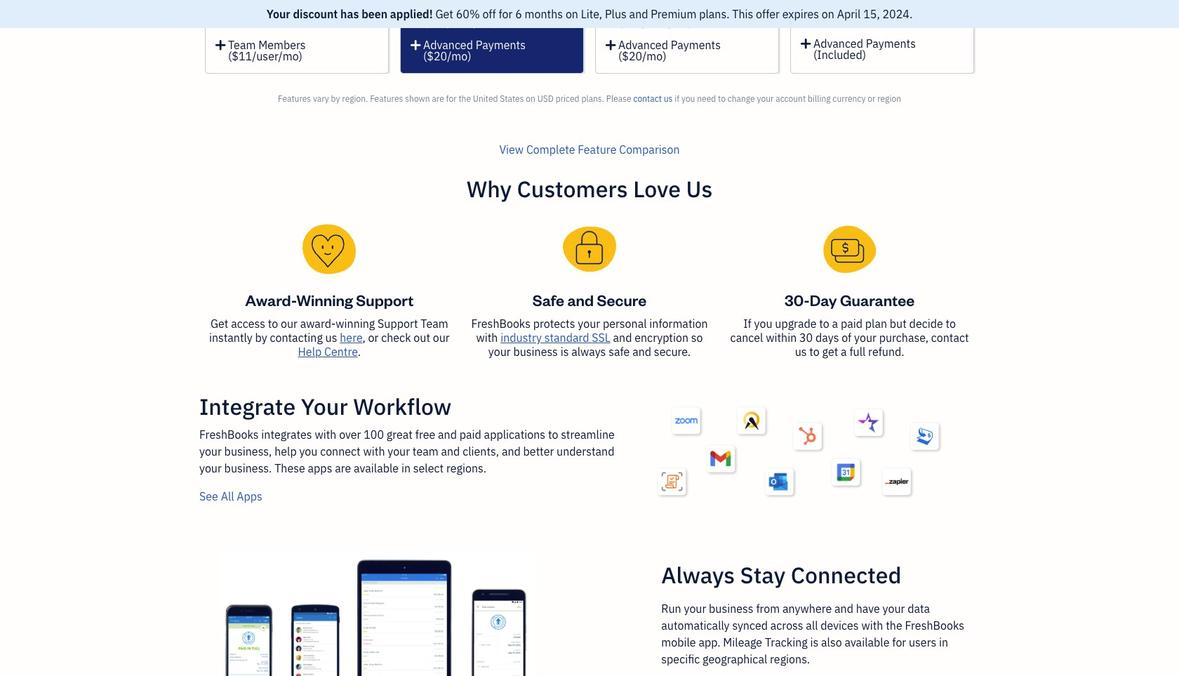 Task type: describe. For each thing, give the bounding box(es) containing it.
apps
[[237, 489, 263, 504]]

information
[[650, 317, 708, 331]]

award-winning support
[[245, 290, 414, 310]]

are inside integrate your workflow freshbooks integrates with over 100 great free and paid applications to streamline your business, help you connect with your team and clients, and better understand your business. these apps are available in select regions.
[[335, 461, 351, 475]]

off
[[483, 7, 496, 21]]

safe
[[533, 290, 565, 310]]

1 ($20/mo) from the left
[[423, 49, 472, 63]]

account
[[776, 93, 806, 104]]

1 month free. view details ($40/mo plus $6/person/mo)
[[228, 1, 376, 27]]

business.
[[224, 461, 272, 475]]

have
[[857, 602, 880, 616]]

available inside integrate your workflow freshbooks integrates with over 100 great free and paid applications to streamline your business, help you connect with your team and clients, and better understand your business. these apps are available in select regions.
[[354, 461, 399, 475]]

and right the safe
[[633, 345, 652, 359]]

0 horizontal spatial a
[[833, 317, 839, 331]]

members inside 2 team members ($11/additional user/mo)
[[854, 3, 901, 17]]

1 horizontal spatial ($11/user/mo)
[[423, 15, 498, 29]]

streamline
[[561, 428, 615, 442]]

0 horizontal spatial team members ($11/user/mo)
[[228, 38, 306, 63]]

with inside 'freshbooks protects your personal information with'
[[476, 331, 498, 345]]

out
[[414, 331, 430, 345]]

safe
[[609, 345, 630, 359]]

business inside and encryption so your business is always safe and secure.
[[514, 345, 558, 359]]

plus image for 2 team members
[[800, 1, 813, 15]]

of
[[842, 331, 852, 345]]

if
[[744, 317, 752, 331]]

day
[[810, 290, 838, 310]]

revenue
[[382, 111, 443, 131]]

refund.
[[869, 345, 905, 359]]

automatically
[[662, 619, 730, 633]]

60%
[[456, 7, 480, 21]]

you inside 30-day guarantee if you upgrade to a paid plan but decide to cancel within 30 days of your purchase, contact us to get a full refund.
[[755, 317, 773, 331]]

0 vertical spatial or
[[868, 93, 876, 104]]

access
[[231, 317, 265, 331]]

ruby
[[11, 13, 36, 26]]

currency
[[833, 93, 866, 104]]

connect
[[320, 445, 361, 459]]

to right 30
[[820, 317, 830, 331]]

upgrade
[[775, 317, 817, 331]]

30
[[800, 331, 813, 345]]

to right need
[[718, 93, 726, 104]]

business,
[[224, 445, 272, 459]]

and right free
[[438, 428, 457, 442]]

user/mo)
[[895, 14, 941, 28]]

offer
[[756, 7, 780, 21]]

all
[[221, 489, 234, 504]]

our inside "here , or check out our help centre ."
[[433, 331, 450, 345]]

details
[[328, 1, 363, 15]]

feature
[[578, 143, 617, 157]]

main element
[[0, 0, 154, 676]]

1 advanced payments ($20/mo) from the left
[[423, 38, 526, 63]]

see all apps link
[[199, 489, 263, 504]]

days
[[816, 331, 840, 345]]

understand
[[557, 445, 615, 459]]

freshbooks protects your personal information with
[[471, 317, 708, 345]]

1 horizontal spatial us
[[664, 93, 673, 104]]

integrate your workflow freshbooks integrates with over 100 great free and paid applications to streamline your business, help you connect with your team and clients, and better understand your business. these apps are available in select regions.
[[199, 392, 615, 475]]

need
[[698, 93, 716, 104]]

0 vertical spatial plans.
[[700, 7, 730, 21]]

0 horizontal spatial ($11/user/mo)
[[228, 49, 303, 63]]

customers
[[517, 174, 628, 204]]

freshbooks inside integrate your workflow freshbooks integrates with over 100 great free and paid applications to streamline your business, help you connect with your team and clients, and better understand your business. these apps are available in select regions.
[[199, 428, 259, 442]]

2 team members ($11/additional user/mo)
[[814, 3, 941, 28]]

create new …
[[883, 60, 978, 79]]

available inside 'run your business from anywhere and have your data automatically synced across all devices with the freshbooks mobile app. mileage tracking is also available for users in specific geographical regions.'
[[845, 636, 890, 650]]

plus
[[275, 13, 297, 27]]

cancel
[[731, 331, 764, 345]]

view complete feature comparison button
[[500, 141, 680, 158]]

1 horizontal spatial get
[[436, 7, 454, 21]]

payments inside advanced payments (included)
[[866, 37, 916, 51]]

billing
[[808, 93, 831, 104]]

us inside 30-day guarantee if you upgrade to a paid plan but decide to cancel within 30 days of your purchase, contact us to get a full refund.
[[795, 345, 807, 359]]

…
[[968, 60, 978, 79]]

industry
[[501, 331, 542, 345]]

over
[[339, 428, 361, 442]]

for inside 'run your business from anywhere and have your data automatically synced across all devices with the freshbooks mobile app. mileage tracking is also available for users in specific geographical regions.'
[[893, 636, 907, 650]]

2 horizontal spatial on
[[822, 7, 835, 21]]

always
[[662, 560, 735, 590]]

our inside get access to our award-winning support team instantly by contacting us
[[281, 317, 298, 331]]

team inside get access to our award-winning support team instantly by contacting us
[[421, 317, 449, 331]]

1 horizontal spatial team members ($11/user/mo)
[[423, 4, 501, 29]]

complete
[[527, 143, 576, 157]]

on for this offer expires on april 15, 2024.
[[566, 7, 579, 21]]

check
[[381, 331, 411, 345]]

or inside "here , or check out our help centre ."
[[368, 331, 379, 345]]

and up 'freshbooks protects your personal information with'
[[568, 290, 594, 310]]

award-
[[300, 317, 336, 331]]

0 horizontal spatial payments
[[476, 38, 526, 52]]

and right the team
[[441, 445, 460, 459]]

across
[[771, 619, 804, 633]]

you inside integrate your workflow freshbooks integrates with over 100 great free and paid applications to streamline your business, help you connect with your team and clients, and better understand your business. these apps are available in select regions.
[[299, 445, 318, 459]]

stay
[[741, 560, 786, 590]]

view complete feature comparison
[[500, 143, 680, 157]]

specific
[[662, 652, 700, 666]]

2 ($20/mo) from the left
[[619, 49, 667, 63]]

applied!
[[390, 7, 433, 21]]

($40/mo
[[228, 13, 273, 27]]

2 horizontal spatial team members ($11/user/mo)
[[619, 4, 696, 29]]

1 horizontal spatial payments
[[671, 38, 721, 52]]

industry standard ssl link
[[501, 331, 611, 345]]

and right plus
[[630, 7, 649, 21]]

has
[[341, 7, 359, 21]]

advanced inside advanced payments (included)
[[814, 37, 864, 51]]

shown
[[405, 93, 430, 104]]

priced
[[556, 93, 580, 104]]

total
[[292, 285, 328, 305]]

0 vertical spatial by
[[331, 93, 340, 104]]

your up automatically at the bottom right of the page
[[684, 602, 707, 616]]

always stay connected
[[662, 560, 902, 590]]

your left business,
[[199, 445, 222, 459]]

plus image for advanced payments (included)
[[800, 38, 813, 49]]

1 horizontal spatial you
[[682, 93, 696, 104]]

plus image right been
[[409, 3, 422, 17]]

plus image right lite,
[[605, 3, 618, 17]]

months
[[525, 7, 563, 21]]

is inside and encryption so your business is always safe and secure.
[[561, 345, 569, 359]]

2 advanced payments ($20/mo) from the left
[[619, 38, 721, 63]]

personal
[[603, 317, 647, 331]]

2 features from the left
[[370, 93, 403, 104]]

15,
[[864, 7, 880, 21]]

plan
[[866, 317, 888, 331]]

synced
[[733, 619, 768, 633]]

select
[[413, 461, 444, 475]]

view inside button
[[500, 143, 524, 157]]

get
[[823, 345, 839, 359]]

freshbooks inside 'run your business from anywhere and have your data automatically synced across all devices with the freshbooks mobile app. mileage tracking is also available for users in specific geographical regions.'
[[906, 619, 965, 633]]

on for if you need to change your account billing currency or region
[[526, 93, 536, 104]]

plus image for advanced payments
[[605, 39, 618, 51]]

2024.
[[883, 7, 913, 21]]



Task type: vqa. For each thing, say whether or not it's contained in the screenshot.
the bottom invoice
no



Task type: locate. For each thing, give the bounding box(es) containing it.
better
[[524, 445, 554, 459]]

why customers love us
[[467, 174, 713, 204]]

us left if at right
[[664, 93, 673, 104]]

your discount has been applied! get 60% off for 6 months on lite, plus and premium plans. this offer expires on april 15, 2024.
[[267, 7, 913, 21]]

0 horizontal spatial paid
[[460, 428, 482, 442]]

regions. down tracking
[[770, 652, 811, 666]]

team
[[413, 445, 439, 459]]

the
[[459, 93, 471, 104], [886, 619, 903, 633]]

1 horizontal spatial regions.
[[770, 652, 811, 666]]

view
[[301, 1, 325, 15], [500, 143, 524, 157]]

free
[[416, 428, 436, 442]]

your up see
[[199, 461, 222, 475]]

to up better
[[548, 428, 559, 442]]

to down award-
[[268, 317, 278, 331]]

support up winning
[[356, 290, 414, 310]]

freshbooks inside 'freshbooks protects your personal information with'
[[471, 317, 531, 331]]

team right 2
[[823, 3, 851, 17]]

0 vertical spatial the
[[459, 93, 471, 104]]

team members ($11/user/mo)
[[423, 4, 501, 29], [619, 4, 696, 29], [228, 38, 306, 63]]

business up synced
[[709, 602, 754, 616]]

advanced down 60%
[[423, 38, 473, 52]]

team right check
[[421, 317, 449, 331]]

is down "all"
[[811, 636, 819, 650]]

here
[[340, 331, 363, 345]]

plus image
[[800, 1, 813, 15], [214, 37, 227, 51], [800, 38, 813, 49], [605, 39, 618, 51]]

1 horizontal spatial a
[[841, 345, 847, 359]]

1 vertical spatial or
[[368, 331, 379, 345]]

if
[[675, 93, 680, 104]]

business inside 'run your business from anywhere and have your data automatically synced across all devices with the freshbooks mobile app. mileage tracking is also available for users in specific geographical regions.'
[[709, 602, 754, 616]]

2 vertical spatial you
[[299, 445, 318, 459]]

2 horizontal spatial for
[[893, 636, 907, 650]]

features up outstanding revenue
[[370, 93, 403, 104]]

a left of
[[833, 317, 839, 331]]

or left region
[[868, 93, 876, 104]]

($11/additional
[[814, 14, 892, 28]]

united
[[473, 93, 498, 104]]

2 vertical spatial freshbooks
[[906, 619, 965, 633]]

0 horizontal spatial us
[[326, 331, 337, 345]]

get left 60%
[[436, 7, 454, 21]]

to
[[718, 93, 726, 104], [268, 317, 278, 331], [820, 317, 830, 331], [946, 317, 957, 331], [810, 345, 820, 359], [548, 428, 559, 442]]

advanced payments ($20/mo) down 60%
[[423, 38, 526, 63]]

by
[[331, 93, 340, 104], [255, 331, 267, 345]]

1 vertical spatial contact
[[932, 331, 970, 345]]

freshbooks up business,
[[199, 428, 259, 442]]

1 horizontal spatial business
[[709, 602, 754, 616]]

0 vertical spatial are
[[432, 93, 444, 104]]

($20/mo) down 60%
[[423, 49, 472, 63]]

purchase,
[[880, 331, 929, 345]]

oranges
[[38, 13, 77, 26]]

6
[[516, 7, 522, 21]]

plus image
[[409, 3, 422, 17], [605, 3, 618, 17], [409, 39, 422, 51]]

free.
[[274, 1, 298, 15]]

regions. inside 'run your business from anywhere and have your data automatically synced across all devices with the freshbooks mobile app. mileage tracking is also available for users in specific geographical regions.'
[[770, 652, 811, 666]]

1 horizontal spatial or
[[868, 93, 876, 104]]

1 vertical spatial support
[[378, 317, 418, 331]]

0 horizontal spatial view
[[301, 1, 325, 15]]

see all apps
[[199, 489, 263, 504]]

or right ,
[[368, 331, 379, 345]]

1 horizontal spatial ($20/mo)
[[619, 49, 667, 63]]

($11/user/mo) right lite,
[[619, 15, 693, 29]]

and
[[630, 7, 649, 21], [568, 290, 594, 310], [613, 331, 632, 345], [633, 345, 652, 359], [438, 428, 457, 442], [441, 445, 460, 459], [502, 445, 521, 459], [835, 602, 854, 616]]

1 horizontal spatial view
[[500, 143, 524, 157]]

2 horizontal spatial payments
[[866, 37, 916, 51]]

0 horizontal spatial you
[[299, 445, 318, 459]]

plans. left 'this'
[[700, 7, 730, 21]]

expires
[[783, 7, 820, 21]]

2 horizontal spatial ($11/user/mo)
[[619, 15, 693, 29]]

for
[[499, 7, 513, 21], [446, 93, 457, 104], [893, 636, 907, 650]]

advanced down plus
[[619, 38, 668, 52]]

2 horizontal spatial us
[[795, 345, 807, 359]]

0 horizontal spatial features
[[278, 93, 311, 104]]

anywhere
[[783, 602, 832, 616]]

run
[[662, 602, 682, 616]]

0 vertical spatial you
[[682, 93, 696, 104]]

1 horizontal spatial are
[[432, 93, 444, 104]]

($11/user/mo) left 6
[[423, 15, 498, 29]]

1 vertical spatial regions.
[[770, 652, 811, 666]]

0 horizontal spatial are
[[335, 461, 351, 475]]

us left here
[[326, 331, 337, 345]]

team members ($11/user/mo) right lite,
[[619, 4, 696, 29]]

1 vertical spatial your
[[301, 392, 348, 421]]

create
[[883, 60, 931, 79]]

and up devices
[[835, 602, 854, 616]]

regions. inside integrate your workflow freshbooks integrates with over 100 great free and paid applications to streamline your business, help you connect with your team and clients, and better understand your business. these apps are available in select regions.
[[447, 461, 487, 475]]

contact right purchase,
[[932, 331, 970, 345]]

profit
[[331, 285, 369, 305]]

states
[[500, 93, 524, 104]]

your inside 'freshbooks protects your personal information with'
[[578, 317, 601, 331]]

to right decide
[[946, 317, 957, 331]]

us
[[664, 93, 673, 104], [326, 331, 337, 345], [795, 345, 807, 359]]

0 vertical spatial your
[[267, 7, 290, 21]]

1 vertical spatial is
[[811, 636, 819, 650]]

contacting
[[270, 331, 323, 345]]

2 horizontal spatial freshbooks
[[906, 619, 965, 633]]

contact right please
[[634, 93, 662, 104]]

0 vertical spatial for
[[499, 7, 513, 21]]

1 vertical spatial a
[[841, 345, 847, 359]]

for right shown
[[446, 93, 457, 104]]

are right shown
[[432, 93, 444, 104]]

1 horizontal spatial your
[[301, 392, 348, 421]]

always
[[572, 345, 606, 359]]

0 vertical spatial contact
[[634, 93, 662, 104]]

in right users
[[940, 636, 949, 650]]

you right if at right
[[682, 93, 696, 104]]

a right get
[[841, 345, 847, 359]]

($11/user/mo)
[[423, 15, 498, 29], [619, 15, 693, 29], [228, 49, 303, 63]]

advanced payments ($20/mo) down premium
[[619, 38, 721, 63]]

your right of
[[855, 331, 877, 345]]

freshbooks left protects
[[471, 317, 531, 331]]

1 vertical spatial get
[[211, 317, 229, 331]]

to inside get access to our award-winning support team instantly by contacting us
[[268, 317, 278, 331]]

get inside get access to our award-winning support team instantly by contacting us
[[211, 317, 229, 331]]

your inside integrate your workflow freshbooks integrates with over 100 great free and paid applications to streamline your business, help you connect with your team and clients, and better understand your business. these apps are available in select regions.
[[301, 392, 348, 421]]

plus image for team members
[[214, 37, 227, 51]]

0 horizontal spatial regions.
[[447, 461, 487, 475]]

0 vertical spatial get
[[436, 7, 454, 21]]

30-
[[785, 290, 810, 310]]

winning
[[336, 317, 375, 331]]

0 horizontal spatial advanced payments ($20/mo)
[[423, 38, 526, 63]]

with down 100
[[363, 445, 385, 459]]

on right 2
[[822, 7, 835, 21]]

0 horizontal spatial by
[[255, 331, 267, 345]]

1 horizontal spatial on
[[566, 7, 579, 21]]

contact inside 30-day guarantee if you upgrade to a paid plan but decide to cancel within 30 days of your purchase, contact us to get a full refund.
[[932, 331, 970, 345]]

0 horizontal spatial our
[[281, 317, 298, 331]]

1 horizontal spatial advanced
[[619, 38, 668, 52]]

us down upgrade
[[795, 345, 807, 359]]

us inside get access to our award-winning support team instantly by contacting us
[[326, 331, 337, 345]]

2 horizontal spatial advanced
[[814, 37, 864, 51]]

0 horizontal spatial advanced
[[423, 38, 473, 52]]

0 horizontal spatial in
[[402, 461, 411, 475]]

0 horizontal spatial business
[[514, 345, 558, 359]]

view complete feature comparison link
[[500, 143, 680, 157]]

month
[[238, 1, 271, 15]]

within
[[766, 331, 797, 345]]

0 horizontal spatial the
[[459, 93, 471, 104]]

0 horizontal spatial ($20/mo)
[[423, 49, 472, 63]]

to inside integrate your workflow freshbooks integrates with over 100 great free and paid applications to streamline your business, help you connect with your team and clients, and better understand your business. these apps are available in select regions.
[[548, 428, 559, 442]]

1 features from the left
[[278, 93, 311, 104]]

geographical
[[703, 652, 768, 666]]

payments down off
[[476, 38, 526, 52]]

users
[[909, 636, 937, 650]]

to left get
[[810, 345, 820, 359]]

1 vertical spatial for
[[446, 93, 457, 104]]

award-
[[245, 290, 297, 310]]

view right free.
[[301, 1, 325, 15]]

1 vertical spatial available
[[845, 636, 890, 650]]

regions. down clients,
[[447, 461, 487, 475]]

you right if
[[755, 317, 773, 331]]

0 horizontal spatial contact
[[634, 93, 662, 104]]

data
[[908, 602, 931, 616]]

your down the safe and secure
[[578, 317, 601, 331]]

with left industry
[[476, 331, 498, 345]]

1 horizontal spatial available
[[845, 636, 890, 650]]

1 vertical spatial view
[[500, 143, 524, 157]]

please
[[607, 93, 632, 104]]

in left the select
[[402, 461, 411, 475]]

1 vertical spatial business
[[709, 602, 754, 616]]

our left award-
[[281, 317, 298, 331]]

see all apps button
[[199, 488, 263, 516]]

your inside and encryption so your business is always safe and secure.
[[489, 345, 511, 359]]

1 horizontal spatial our
[[433, 331, 450, 345]]

with up connect
[[315, 428, 337, 442]]

view inside "1 month free. view details ($40/mo plus $6/person/mo)"
[[301, 1, 325, 15]]

support inside get access to our award-winning support team instantly by contacting us
[[378, 317, 418, 331]]

vary
[[313, 93, 329, 104]]

1 horizontal spatial in
[[940, 636, 949, 650]]

by right instantly
[[255, 331, 267, 345]]

usd
[[538, 93, 554, 104]]

us
[[687, 174, 713, 204]]

1 horizontal spatial contact
[[932, 331, 970, 345]]

1 vertical spatial in
[[940, 636, 949, 650]]

also
[[822, 636, 843, 650]]

2 vertical spatial for
[[893, 636, 907, 650]]

on left usd
[[526, 93, 536, 104]]

your left 'standard'
[[489, 345, 511, 359]]

0 horizontal spatial freshbooks
[[199, 428, 259, 442]]

your left data
[[883, 602, 905, 616]]

paid inside 30-day guarantee if you upgrade to a paid plan but decide to cancel within 30 days of your purchase, contact us to get a full refund.
[[841, 317, 863, 331]]

contact us link
[[634, 93, 673, 104]]

is inside 'run your business from anywhere and have your data automatically synced across all devices with the freshbooks mobile app. mileage tracking is also available for users in specific geographical regions.'
[[811, 636, 819, 650]]

and down applications
[[502, 445, 521, 459]]

by inside get access to our award-winning support team instantly by contacting us
[[255, 331, 267, 345]]

winning
[[297, 290, 353, 310]]

0 vertical spatial business
[[514, 345, 558, 359]]

help
[[298, 345, 322, 359]]

features left the vary at the top left of page
[[278, 93, 311, 104]]

1 horizontal spatial the
[[886, 619, 903, 633]]

secure
[[597, 290, 647, 310]]

the left the united
[[459, 93, 471, 104]]

premium
[[651, 7, 697, 21]]

1 horizontal spatial for
[[499, 7, 513, 21]]

features vary by region. features shown are for the united states on usd priced plans. please contact us if you need to change your account billing currency or region
[[278, 93, 902, 104]]

paid inside integrate your workflow freshbooks integrates with over 100 great free and paid applications to streamline your business, help you connect with your team and clients, and better understand your business. these apps are available in select regions.
[[460, 428, 482, 442]]

0 vertical spatial paid
[[841, 317, 863, 331]]

see
[[199, 489, 218, 504]]

secure.
[[654, 345, 691, 359]]

clients,
[[463, 445, 499, 459]]

and right ssl
[[613, 331, 632, 345]]

1 vertical spatial you
[[755, 317, 773, 331]]

1 horizontal spatial plans.
[[700, 7, 730, 21]]

1 horizontal spatial advanced payments ($20/mo)
[[619, 38, 721, 63]]

your right 'change'
[[757, 93, 774, 104]]

advanced down ($11/additional
[[814, 37, 864, 51]]

available down devices
[[845, 636, 890, 650]]

here , or check out our help centre .
[[298, 331, 450, 359]]

so
[[692, 331, 703, 345]]

features
[[278, 93, 311, 104], [370, 93, 403, 104]]

you up apps
[[299, 445, 318, 459]]

decide
[[910, 317, 944, 331]]

0 horizontal spatial plans.
[[582, 93, 605, 104]]

by right the vary at the top left of page
[[331, 93, 340, 104]]

1 vertical spatial plans.
[[582, 93, 605, 104]]

support right ,
[[378, 317, 418, 331]]

($20/mo) up contact us link
[[619, 49, 667, 63]]

in inside integrate your workflow freshbooks integrates with over 100 great free and paid applications to streamline your business, help you connect with your team and clients, and better understand your business. these apps are available in select regions.
[[402, 461, 411, 475]]

region
[[878, 93, 902, 104]]

($11/user/mo) down ($40/mo
[[228, 49, 303, 63]]

0 horizontal spatial available
[[354, 461, 399, 475]]

team
[[823, 3, 851, 17], [423, 4, 451, 18], [619, 4, 646, 18], [228, 38, 256, 52], [421, 317, 449, 331]]

team members ($11/user/mo) down ($40/mo
[[228, 38, 306, 63]]

team left 60%
[[423, 4, 451, 18]]

plus image down applied!
[[409, 39, 422, 51]]

here link
[[340, 331, 363, 345]]

team members ($11/user/mo) left 6
[[423, 4, 501, 29]]

1 vertical spatial paid
[[460, 428, 482, 442]]

1 horizontal spatial features
[[370, 93, 403, 104]]

in inside 'run your business from anywhere and have your data automatically synced across all devices with the freshbooks mobile app. mileage tracking is also available for users in specific geographical regions.'
[[940, 636, 949, 650]]

your inside 30-day guarantee if you upgrade to a paid plan but decide to cancel within 30 days of your purchase, contact us to get a full refund.
[[855, 331, 877, 345]]

1 horizontal spatial by
[[331, 93, 340, 104]]

and inside 'run your business from anywhere and have your data automatically synced across all devices with the freshbooks mobile app. mileage tracking is also available for users in specific geographical regions.'
[[835, 602, 854, 616]]

0 vertical spatial view
[[301, 1, 325, 15]]

with down have
[[862, 619, 884, 633]]

for left 6
[[499, 7, 513, 21]]

0 vertical spatial available
[[354, 461, 399, 475]]

plans.
[[700, 7, 730, 21], [582, 93, 605, 104]]

0 horizontal spatial get
[[211, 317, 229, 331]]

1 vertical spatial by
[[255, 331, 267, 345]]

team down ($40/mo
[[228, 38, 256, 52]]

is left always
[[561, 345, 569, 359]]

team inside 2 team members ($11/additional user/mo)
[[823, 3, 851, 17]]

paid left plan
[[841, 317, 863, 331]]

get
[[436, 7, 454, 21], [211, 317, 229, 331]]

guarantee
[[841, 290, 915, 310]]

with inside 'run your business from anywhere and have your data automatically synced across all devices with the freshbooks mobile app. mileage tracking is also available for users in specific geographical regions.'
[[862, 619, 884, 633]]

on left lite,
[[566, 7, 579, 21]]

1 horizontal spatial freshbooks
[[471, 317, 531, 331]]

0 horizontal spatial is
[[561, 345, 569, 359]]

paid up clients,
[[460, 428, 482, 442]]

0 vertical spatial in
[[402, 461, 411, 475]]

workflow
[[353, 392, 452, 421]]

the right devices
[[886, 619, 903, 633]]

view left complete on the top
[[500, 143, 524, 157]]

full
[[850, 345, 866, 359]]

freshbooks up users
[[906, 619, 965, 633]]

are down connect
[[335, 461, 351, 475]]

your down great
[[388, 445, 410, 459]]

outstanding revenue
[[292, 111, 443, 131]]

freshbooks
[[471, 317, 531, 331], [199, 428, 259, 442], [906, 619, 965, 633]]

industry standard ssl
[[501, 331, 611, 345]]

get left access at the left
[[211, 317, 229, 331]]

the inside 'run your business from anywhere and have your data automatically synced across all devices with the freshbooks mobile app. mileage tracking is also available for users in specific geographical regions.'
[[886, 619, 903, 633]]

0 horizontal spatial your
[[267, 7, 290, 21]]

mobile
[[662, 636, 696, 650]]

available down 100
[[354, 461, 399, 475]]

0 horizontal spatial on
[[526, 93, 536, 104]]

standard
[[545, 331, 590, 345]]

our right out
[[433, 331, 450, 345]]

1 vertical spatial are
[[335, 461, 351, 475]]

business down protects
[[514, 345, 558, 359]]

discount
[[293, 7, 338, 21]]

and encryption so your business is always safe and secure.
[[489, 331, 703, 359]]

team right lite,
[[619, 4, 646, 18]]

30-day guarantee if you upgrade to a paid plan but decide to cancel within 30 days of your purchase, contact us to get a full refund.
[[731, 290, 970, 359]]

1 horizontal spatial is
[[811, 636, 819, 650]]

help centre link
[[298, 345, 358, 359]]

plans. right priced
[[582, 93, 605, 104]]

devices
[[821, 619, 859, 633]]

0 horizontal spatial or
[[368, 331, 379, 345]]

1 vertical spatial the
[[886, 619, 903, 633]]

payments down 2024.
[[866, 37, 916, 51]]

get access to our award-winning support team instantly by contacting us
[[209, 317, 449, 345]]

0 vertical spatial support
[[356, 290, 414, 310]]



